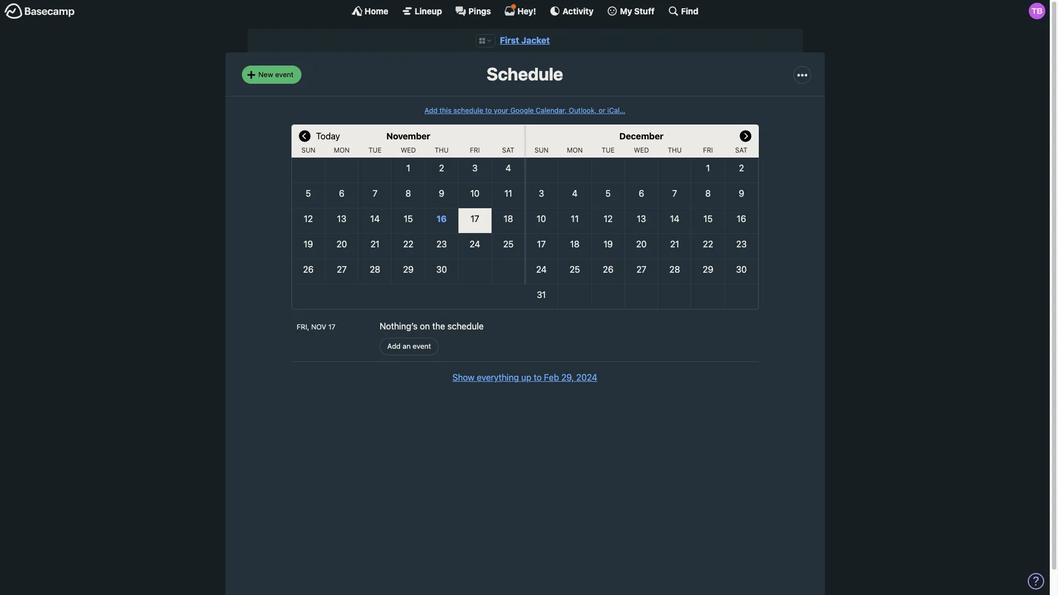 Task type: vqa. For each thing, say whether or not it's contained in the screenshot.
the Add some people link at top
no



Task type: describe. For each thing, give the bounding box(es) containing it.
mon for november
[[334, 146, 350, 154]]

0 vertical spatial schedule
[[454, 106, 484, 115]]

fri for november
[[470, 146, 480, 154]]

show
[[453, 373, 475, 383]]

to for up
[[534, 373, 542, 383]]

hey!
[[518, 6, 536, 16]]

this
[[440, 106, 452, 115]]

pings button
[[455, 6, 491, 17]]

your
[[494, 106, 509, 115]]

add an event
[[388, 342, 431, 351]]

2024
[[577, 373, 598, 383]]

today
[[316, 131, 340, 141]]

today link
[[316, 125, 340, 147]]

sat for november
[[502, 146, 515, 154]]

first jacket link
[[500, 35, 550, 45]]

sun for december
[[535, 146, 549, 154]]

my
[[620, 6, 632, 16]]

home
[[365, 6, 389, 16]]

tyler black image
[[1029, 3, 1046, 19]]

activity link
[[550, 6, 594, 17]]

nov
[[311, 323, 327, 331]]

my stuff
[[620, 6, 655, 16]]

fri, nov 17
[[297, 323, 336, 331]]

hey! button
[[504, 4, 536, 17]]

december
[[620, 131, 664, 141]]

show        everything      up to        feb 29, 2024
[[453, 373, 598, 383]]

fri for december
[[703, 146, 713, 154]]

find button
[[668, 6, 699, 17]]

outlook,
[[569, 106, 597, 115]]

tue for december
[[602, 146, 615, 154]]

mon for december
[[567, 146, 583, 154]]

add for add an event
[[388, 342, 401, 351]]

my stuff button
[[607, 6, 655, 17]]

new event link
[[242, 66, 301, 84]]

stuff
[[634, 6, 655, 16]]

nothing's on the schedule
[[380, 321, 484, 331]]

ical…
[[608, 106, 626, 115]]

an
[[403, 342, 411, 351]]

1 vertical spatial schedule
[[448, 321, 484, 331]]



Task type: locate. For each thing, give the bounding box(es) containing it.
event right an
[[413, 342, 431, 351]]

mon down the today
[[334, 146, 350, 154]]

1 horizontal spatial tue
[[602, 146, 615, 154]]

to for schedule
[[485, 106, 492, 115]]

sat
[[502, 146, 515, 154], [736, 146, 748, 154]]

1 thu from the left
[[435, 146, 449, 154]]

show        everything      up to        feb 29, 2024 button
[[453, 371, 598, 384]]

sun for november
[[302, 146, 316, 154]]

0 horizontal spatial sun
[[302, 146, 316, 154]]

wed down december
[[634, 146, 649, 154]]

0 horizontal spatial add
[[388, 342, 401, 351]]

on
[[420, 321, 430, 331]]

schedule right this
[[454, 106, 484, 115]]

0 horizontal spatial fri
[[470, 146, 480, 154]]

1 vertical spatial add
[[388, 342, 401, 351]]

0 horizontal spatial to
[[485, 106, 492, 115]]

fri,
[[297, 323, 309, 331]]

1 horizontal spatial thu
[[668, 146, 682, 154]]

fri
[[470, 146, 480, 154], [703, 146, 713, 154]]

add
[[425, 106, 438, 115], [388, 342, 401, 351]]

event right the new
[[275, 70, 294, 79]]

0 horizontal spatial mon
[[334, 146, 350, 154]]

everything
[[477, 373, 519, 383]]

1 sun from the left
[[302, 146, 316, 154]]

november
[[387, 131, 431, 141]]

tue right today link
[[369, 146, 382, 154]]

1 horizontal spatial to
[[534, 373, 542, 383]]

mon down outlook,
[[567, 146, 583, 154]]

2 tue from the left
[[602, 146, 615, 154]]

add this schedule to your google calendar, outlook, or ical…
[[425, 106, 626, 115]]

calendar,
[[536, 106, 567, 115]]

add this schedule to your google calendar, outlook, or ical… link
[[425, 106, 626, 115]]

2 sun from the left
[[535, 146, 549, 154]]

jacket
[[522, 35, 550, 45]]

activity
[[563, 6, 594, 16]]

schedule
[[487, 64, 563, 85]]

wed for december
[[634, 146, 649, 154]]

feb
[[544, 373, 559, 383]]

0 horizontal spatial sat
[[502, 146, 515, 154]]

1 horizontal spatial mon
[[567, 146, 583, 154]]

tue
[[369, 146, 382, 154], [602, 146, 615, 154]]

event
[[275, 70, 294, 79], [413, 342, 431, 351]]

new event
[[258, 70, 294, 79]]

up
[[521, 373, 532, 383]]

2 thu from the left
[[668, 146, 682, 154]]

1 vertical spatial event
[[413, 342, 431, 351]]

thu
[[435, 146, 449, 154], [668, 146, 682, 154]]

0 vertical spatial to
[[485, 106, 492, 115]]

1 horizontal spatial event
[[413, 342, 431, 351]]

first jacket
[[500, 35, 550, 45]]

1 horizontal spatial fri
[[703, 146, 713, 154]]

0 horizontal spatial thu
[[435, 146, 449, 154]]

29,
[[562, 373, 574, 383]]

2 sat from the left
[[736, 146, 748, 154]]

schedule right the the
[[448, 321, 484, 331]]

add left this
[[425, 106, 438, 115]]

2 mon from the left
[[567, 146, 583, 154]]

17
[[328, 323, 336, 331]]

nothing's
[[380, 321, 418, 331]]

to inside button
[[534, 373, 542, 383]]

0 horizontal spatial tue
[[369, 146, 382, 154]]

find
[[681, 6, 699, 16]]

1 horizontal spatial sat
[[736, 146, 748, 154]]

tue for november
[[369, 146, 382, 154]]

wed for november
[[401, 146, 416, 154]]

new
[[258, 70, 273, 79]]

wed
[[401, 146, 416, 154], [634, 146, 649, 154]]

0 vertical spatial add
[[425, 106, 438, 115]]

0 vertical spatial event
[[275, 70, 294, 79]]

mon
[[334, 146, 350, 154], [567, 146, 583, 154]]

lineup
[[415, 6, 442, 16]]

pings
[[469, 6, 491, 16]]

sat for december
[[736, 146, 748, 154]]

main element
[[0, 0, 1050, 22]]

sun down calendar, on the top of the page
[[535, 146, 549, 154]]

thu for december
[[668, 146, 682, 154]]

to left your
[[485, 106, 492, 115]]

0 horizontal spatial event
[[275, 70, 294, 79]]

1 sat from the left
[[502, 146, 515, 154]]

tue down or
[[602, 146, 615, 154]]

wed down november
[[401, 146, 416, 154]]

to
[[485, 106, 492, 115], [534, 373, 542, 383]]

1 vertical spatial to
[[534, 373, 542, 383]]

switch accounts image
[[4, 3, 75, 20]]

add left an
[[388, 342, 401, 351]]

1 wed from the left
[[401, 146, 416, 154]]

schedule
[[454, 106, 484, 115], [448, 321, 484, 331]]

to right up
[[534, 373, 542, 383]]

1 mon from the left
[[334, 146, 350, 154]]

1 horizontal spatial sun
[[535, 146, 549, 154]]

2 fri from the left
[[703, 146, 713, 154]]

0 horizontal spatial wed
[[401, 146, 416, 154]]

thu for november
[[435, 146, 449, 154]]

1 horizontal spatial add
[[425, 106, 438, 115]]

or
[[599, 106, 606, 115]]

google
[[511, 106, 534, 115]]

1 horizontal spatial wed
[[634, 146, 649, 154]]

add an event link
[[380, 338, 439, 356]]

sun left today link
[[302, 146, 316, 154]]

1 tue from the left
[[369, 146, 382, 154]]

lineup link
[[402, 6, 442, 17]]

2 wed from the left
[[634, 146, 649, 154]]

the
[[432, 321, 445, 331]]

home link
[[352, 6, 389, 17]]

1 fri from the left
[[470, 146, 480, 154]]

first
[[500, 35, 519, 45]]

add for add this schedule to your google calendar, outlook, or ical…
[[425, 106, 438, 115]]

sun
[[302, 146, 316, 154], [535, 146, 549, 154]]



